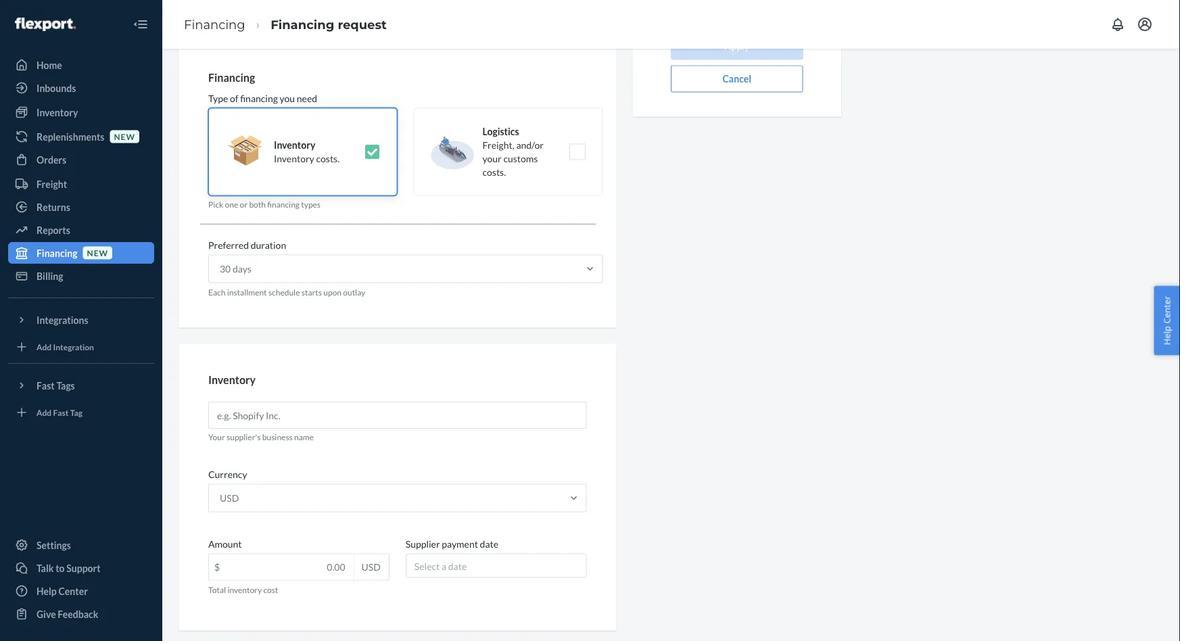 Task type: vqa. For each thing, say whether or not it's contained in the screenshot.
Client
no



Task type: locate. For each thing, give the bounding box(es) containing it.
talk to support
[[37, 562, 101, 574]]

give feedback
[[37, 608, 98, 620]]

give feedback button
[[8, 603, 154, 625]]

customs
[[504, 153, 538, 164]]

integrations
[[37, 314, 88, 326]]

0 vertical spatial fast
[[37, 380, 55, 391]]

reports
[[37, 224, 70, 236]]

total inventory cost
[[208, 585, 278, 594]]

1 horizontal spatial help center
[[1161, 296, 1173, 345]]

1 horizontal spatial usd
[[362, 561, 381, 573]]

0 vertical spatial new
[[114, 132, 135, 141]]

1 horizontal spatial date
[[480, 538, 499, 550]]

help
[[1161, 326, 1173, 345], [37, 585, 57, 597]]

0 horizontal spatial new
[[87, 248, 108, 258]]

select a date
[[415, 561, 467, 572]]

fast left tags
[[37, 380, 55, 391]]

0 vertical spatial financing
[[240, 93, 278, 104]]

new for financing
[[87, 248, 108, 258]]

financing
[[184, 17, 245, 32], [271, 17, 334, 32], [208, 71, 255, 84], [37, 247, 78, 259]]

add integration link
[[8, 336, 154, 358]]

0 vertical spatial date
[[480, 538, 499, 550]]

help center
[[1161, 296, 1173, 345], [37, 585, 88, 597]]

date
[[480, 538, 499, 550], [448, 561, 467, 572]]

and/or
[[516, 139, 544, 151]]

1 vertical spatial fast
[[53, 407, 69, 417]]

financing
[[240, 93, 278, 104], [267, 199, 300, 209]]

freight
[[37, 178, 67, 190]]

new for replenishments
[[114, 132, 135, 141]]

add fast tag link
[[8, 402, 154, 423]]

center
[[1161, 296, 1173, 324], [58, 585, 88, 597]]

add for add fast tag
[[37, 407, 52, 417]]

returns
[[37, 201, 70, 213]]

pick
[[208, 199, 223, 209]]

cancel
[[723, 73, 752, 85]]

close navigation image
[[133, 16, 149, 32]]

inventory inside inventory link
[[37, 107, 78, 118]]

new up orders link
[[114, 132, 135, 141]]

new down reports link
[[87, 248, 108, 258]]

inbounds
[[37, 82, 76, 94]]

0 vertical spatial center
[[1161, 296, 1173, 324]]

inbounds link
[[8, 77, 154, 99]]

payment
[[442, 538, 478, 550]]

add
[[37, 342, 52, 352], [37, 407, 52, 417]]

settings link
[[8, 534, 154, 556]]

inventory up supplier's
[[208, 373, 256, 386]]

1 vertical spatial help
[[37, 585, 57, 597]]

0 vertical spatial add
[[37, 342, 52, 352]]

financing request
[[271, 17, 387, 32]]

add inside add integration link
[[37, 342, 52, 352]]

your supplier's business name
[[208, 432, 314, 442]]

preferred
[[208, 239, 249, 251]]

type
[[208, 93, 228, 104]]

open account menu image
[[1137, 16, 1153, 32]]

tags
[[56, 380, 75, 391]]

e.g. Shopify Inc. field
[[208, 402, 587, 429]]

financing right both
[[267, 199, 300, 209]]

business
[[262, 432, 293, 442]]

supplier
[[406, 538, 440, 550]]

or
[[240, 199, 248, 209]]

add left integration at the left of page
[[37, 342, 52, 352]]

fast
[[37, 380, 55, 391], [53, 407, 69, 417]]

inventory down inbounds
[[37, 107, 78, 118]]

1 horizontal spatial costs.
[[483, 166, 506, 178]]

add inside add fast tag link
[[37, 407, 52, 417]]

1 horizontal spatial center
[[1161, 296, 1173, 324]]

your
[[208, 432, 225, 442]]

usd left the select
[[362, 561, 381, 573]]

1 vertical spatial help center
[[37, 585, 88, 597]]

duration
[[251, 239, 286, 251]]

0 vertical spatial costs.
[[316, 153, 340, 164]]

fast inside fast tags dropdown button
[[37, 380, 55, 391]]

help center inside button
[[1161, 296, 1173, 345]]

costs. inside logistics freight, and/or your customs costs.
[[483, 166, 506, 178]]

one
[[225, 199, 238, 209]]

supplier's
[[227, 432, 261, 442]]

date right the 'a' in the left bottom of the page
[[448, 561, 467, 572]]

add down fast tags
[[37, 407, 52, 417]]

preferred duration
[[208, 239, 286, 251]]

help inside help center link
[[37, 585, 57, 597]]

fast inside add fast tag link
[[53, 407, 69, 417]]

1 horizontal spatial new
[[114, 132, 135, 141]]

to
[[56, 562, 65, 574]]

30 days
[[220, 263, 252, 275]]

billing
[[37, 270, 63, 282]]

1 add from the top
[[37, 342, 52, 352]]

settings
[[37, 539, 71, 551]]

1 vertical spatial usd
[[362, 561, 381, 573]]

you
[[280, 93, 295, 104]]

0 horizontal spatial center
[[58, 585, 88, 597]]

usd
[[220, 492, 239, 504], [362, 561, 381, 573]]

0 vertical spatial help
[[1161, 326, 1173, 345]]

date for select a date
[[448, 561, 467, 572]]

2 add from the top
[[37, 407, 52, 417]]

inventory
[[37, 107, 78, 118], [274, 139, 315, 151], [274, 153, 314, 164], [208, 373, 256, 386]]

0 horizontal spatial help
[[37, 585, 57, 597]]

integration
[[53, 342, 94, 352]]

costs. down your
[[483, 166, 506, 178]]

1 vertical spatial new
[[87, 248, 108, 258]]

usd down currency
[[220, 492, 239, 504]]

1 horizontal spatial help
[[1161, 326, 1173, 345]]

0 horizontal spatial costs.
[[316, 153, 340, 164]]

1 vertical spatial add
[[37, 407, 52, 417]]

1 vertical spatial financing
[[267, 199, 300, 209]]

0 horizontal spatial help center
[[37, 585, 88, 597]]

1 vertical spatial costs.
[[483, 166, 506, 178]]

financing right of
[[240, 93, 278, 104]]

inventory up types
[[274, 153, 314, 164]]

breadcrumbs navigation
[[173, 5, 398, 44]]

days
[[233, 263, 252, 275]]

date right the payment at the bottom left of page
[[480, 538, 499, 550]]

costs.
[[316, 153, 340, 164], [483, 166, 506, 178]]

new
[[114, 132, 135, 141], [87, 248, 108, 258]]

0 horizontal spatial usd
[[220, 492, 239, 504]]

your
[[483, 153, 502, 164]]

financing link
[[184, 17, 245, 32]]

fast tags button
[[8, 375, 154, 396]]

0 horizontal spatial date
[[448, 561, 467, 572]]

installment
[[227, 287, 267, 297]]

select
[[415, 561, 440, 572]]

feedback
[[58, 608, 98, 620]]

help inside help center button
[[1161, 326, 1173, 345]]

costs. left "check square" image
[[316, 153, 340, 164]]

fast left tag
[[53, 407, 69, 417]]

logistics
[[483, 126, 519, 137]]

1 vertical spatial center
[[58, 585, 88, 597]]

0 vertical spatial help center
[[1161, 296, 1173, 345]]

billing link
[[8, 265, 154, 287]]

0 vertical spatial usd
[[220, 492, 239, 504]]

apply
[[725, 41, 750, 52]]

give
[[37, 608, 56, 620]]

1 vertical spatial date
[[448, 561, 467, 572]]



Task type: describe. For each thing, give the bounding box(es) containing it.
schedule
[[268, 287, 300, 297]]

a
[[442, 561, 446, 572]]

add fast tag
[[37, 407, 82, 417]]

type of financing you need
[[208, 93, 317, 104]]

home
[[37, 59, 62, 71]]

name
[[294, 432, 314, 442]]

help center button
[[1154, 286, 1180, 355]]

help center link
[[8, 580, 154, 602]]

cancel button
[[671, 65, 803, 92]]

integrations button
[[8, 309, 154, 331]]

center inside button
[[1161, 296, 1173, 324]]

apply button
[[671, 33, 803, 60]]

date for supplier payment date
[[480, 538, 499, 550]]

upon
[[324, 287, 342, 297]]

inventory down 'you'
[[274, 139, 315, 151]]

starts
[[302, 287, 322, 297]]

currency
[[208, 469, 247, 480]]

home link
[[8, 54, 154, 76]]

request
[[338, 17, 387, 32]]

talk
[[37, 562, 54, 574]]

0.00 text field
[[209, 554, 354, 580]]

freight,
[[483, 139, 515, 151]]

logistics freight, and/or your customs costs.
[[483, 126, 544, 178]]

inventory inventory costs.
[[274, 139, 340, 164]]

inventory
[[228, 585, 262, 594]]

tag
[[70, 407, 82, 417]]

each
[[208, 287, 225, 297]]

open notifications image
[[1110, 16, 1126, 32]]

check square image
[[364, 144, 380, 160]]

inventory link
[[8, 101, 154, 123]]

talk to support button
[[8, 557, 154, 579]]

30
[[220, 263, 231, 275]]

returns link
[[8, 196, 154, 218]]

cost
[[263, 585, 278, 594]]

each installment schedule starts upon outlay
[[208, 287, 365, 297]]

add for add integration
[[37, 342, 52, 352]]

freight link
[[8, 173, 154, 195]]

total
[[208, 585, 226, 594]]

reports link
[[8, 219, 154, 241]]

financing request link
[[271, 17, 387, 32]]

orders
[[37, 154, 66, 165]]

costs. inside inventory inventory costs.
[[316, 153, 340, 164]]

outlay
[[343, 287, 365, 297]]

$
[[214, 561, 220, 573]]

both
[[249, 199, 266, 209]]

flexport logo image
[[15, 18, 76, 31]]

orders link
[[8, 149, 154, 170]]

supplier payment date
[[406, 538, 499, 550]]

support
[[66, 562, 101, 574]]

add integration
[[37, 342, 94, 352]]

of
[[230, 93, 238, 104]]

fast tags
[[37, 380, 75, 391]]

types
[[301, 199, 321, 209]]

amount
[[208, 538, 242, 550]]

replenishments
[[37, 131, 104, 142]]

need
[[297, 93, 317, 104]]

pick one or both financing types
[[208, 199, 321, 209]]



